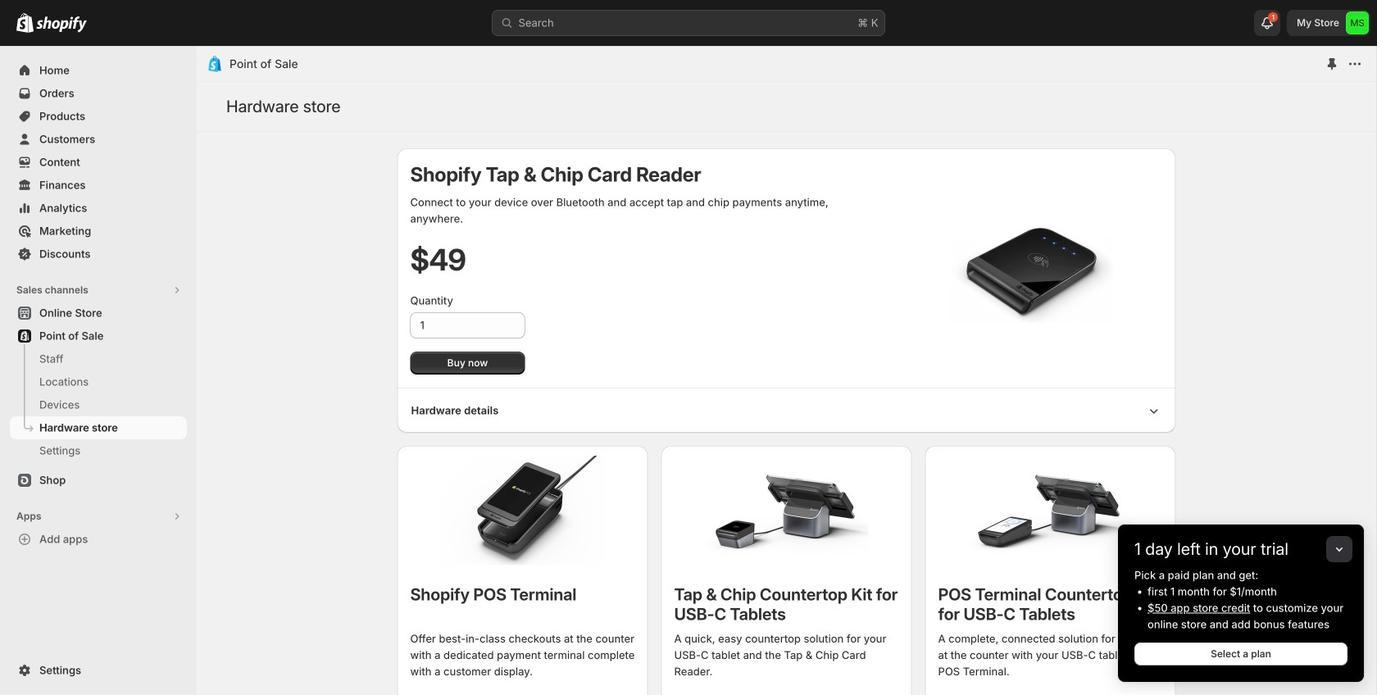 Task type: vqa. For each thing, say whether or not it's contained in the screenshot.
Shopify icon on the top left of the page
yes



Task type: locate. For each thing, give the bounding box(es) containing it.
0 horizontal spatial shopify image
[[16, 13, 34, 33]]

shopify image
[[16, 13, 34, 33], [36, 16, 87, 33]]



Task type: describe. For each thing, give the bounding box(es) containing it.
icon for point of sale image
[[207, 56, 223, 72]]

my store image
[[1347, 11, 1370, 34]]

1 horizontal spatial shopify image
[[36, 16, 87, 33]]

fullscreen dialog
[[197, 46, 1377, 695]]



